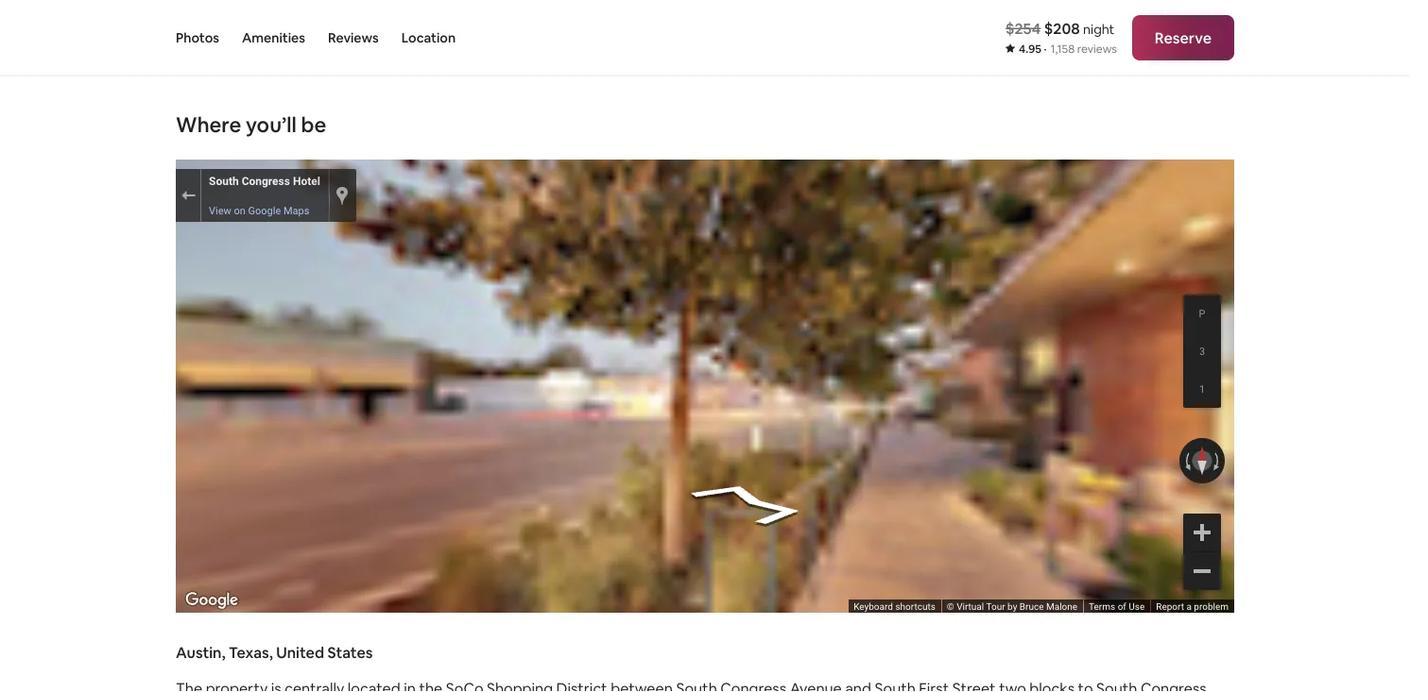 Task type: describe. For each thing, give the bounding box(es) containing it.
south congress hotel link
[[209, 175, 320, 188]]

amenities button
[[242, 0, 305, 76]]

where you'll be
[[176, 111, 326, 138]]

1,158
[[1051, 42, 1075, 56]]

austin, texas, united states
[[176, 643, 373, 663]]

terms of use link
[[1089, 602, 1145, 613]]

report
[[1156, 602, 1184, 613]]

reserve button
[[1132, 15, 1235, 60]]

a
[[1187, 602, 1192, 613]]

location
[[402, 29, 456, 46]]

hotel
[[293, 175, 320, 188]]

p button
[[1183, 295, 1221, 333]]

reserve
[[1155, 28, 1212, 47]]

show location on map image
[[335, 185, 349, 206]]

reviews button
[[328, 0, 379, 76]]

$254 $208 night
[[1006, 18, 1115, 38]]

reviews
[[328, 29, 379, 46]]

south congress hotel
[[209, 175, 320, 188]]

night
[[1083, 20, 1115, 37]]

google image
[[181, 589, 243, 614]]

keyboard
[[854, 602, 893, 613]]

bruce
[[1020, 602, 1044, 613]]

where
[[176, 111, 241, 138]]

© virtual tour by bruce malone
[[947, 602, 1078, 613]]

4.95
[[1019, 42, 1042, 56]]

malone
[[1046, 602, 1078, 613]]

terms
[[1089, 602, 1116, 613]]

virtual
[[957, 602, 984, 613]]

©
[[947, 602, 954, 613]]

reviews
[[1077, 42, 1117, 56]]

photos button
[[176, 0, 219, 76]]

by
[[1008, 602, 1017, 613]]



Task type: locate. For each thing, give the bounding box(es) containing it.
view on google maps
[[209, 205, 309, 217]]

texas,
[[229, 643, 273, 663]]

states
[[328, 643, 373, 663]]

view on google maps link
[[209, 205, 309, 217]]

3
[[1199, 346, 1205, 358]]

keyboard shortcuts button
[[854, 601, 936, 614]]

photos
[[176, 29, 219, 46]]

report a problem link
[[1156, 602, 1229, 613]]

tour
[[986, 602, 1005, 613]]

$254
[[1006, 18, 1041, 38]]

p
[[1199, 308, 1206, 320]]

$208
[[1044, 18, 1080, 38]]

south
[[209, 175, 239, 188]]

3 button
[[1183, 333, 1221, 371]]

shortcuts
[[896, 602, 936, 613]]

4.95 · 1,158 reviews
[[1019, 42, 1117, 56]]

1
[[1199, 384, 1205, 396]]

·
[[1044, 42, 1047, 56]]

of
[[1118, 602, 1127, 613]]

problem
[[1194, 602, 1229, 613]]

exit the street view image
[[181, 190, 195, 202]]

united
[[276, 643, 324, 663]]

view
[[209, 205, 231, 217]]

congress
[[242, 175, 290, 188]]

1 button
[[1183, 371, 1221, 409]]

use
[[1129, 602, 1145, 613]]

report a problem
[[1156, 602, 1229, 613]]

terms of use
[[1089, 602, 1145, 613]]

on
[[234, 205, 246, 217]]

you'll
[[246, 111, 297, 138]]

p 3 1
[[1199, 308, 1206, 396]]

location button
[[402, 0, 456, 76]]

austin,
[[176, 643, 226, 663]]

be
[[301, 111, 326, 138]]

keyboard shortcuts
[[854, 602, 936, 613]]

amenities
[[242, 29, 305, 46]]

maps
[[284, 205, 309, 217]]

google
[[248, 205, 281, 217]]



Task type: vqa. For each thing, say whether or not it's contained in the screenshot.
THE P 3 1
yes



